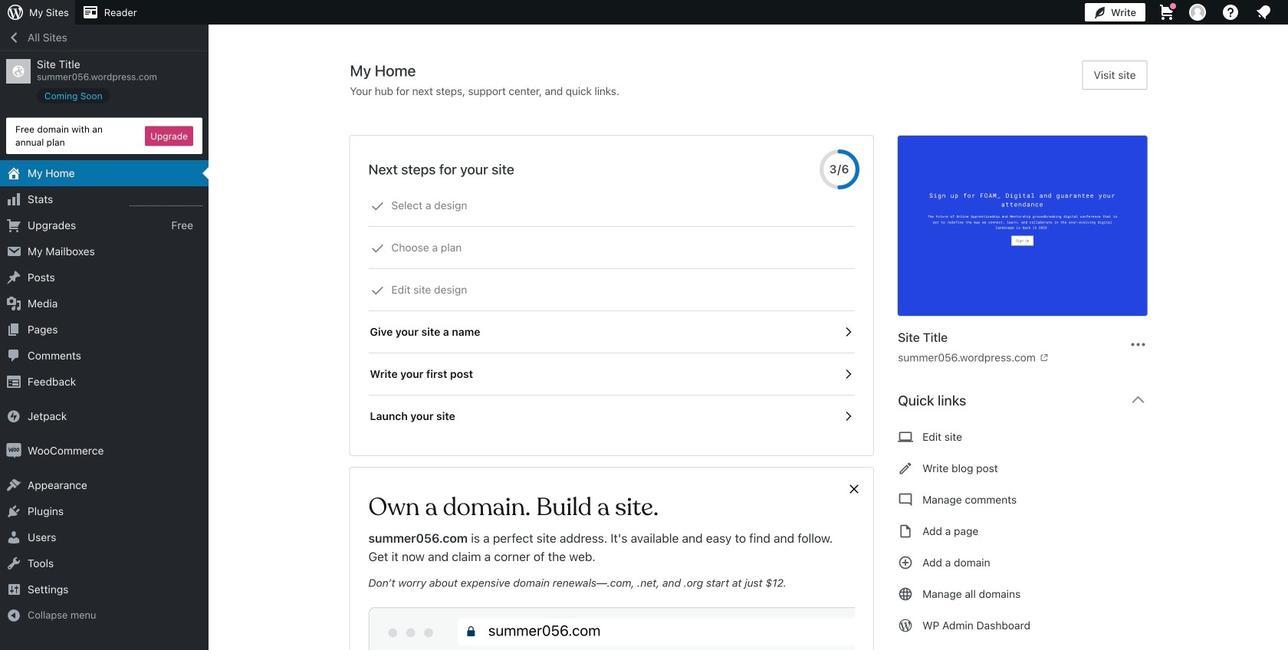 Task type: vqa. For each thing, say whether or not it's contained in the screenshot.
1st LIST ITEM from the bottom of the page
yes



Task type: describe. For each thing, give the bounding box(es) containing it.
laptop image
[[898, 428, 913, 446]]

mode_comment image
[[898, 491, 913, 509]]

my shopping cart image
[[1158, 3, 1176, 21]]

2 img image from the top
[[6, 443, 21, 459]]

3 task complete image from the top
[[371, 284, 384, 297]]

highest hourly views 0 image
[[130, 196, 202, 206]]

3 list item from the top
[[1281, 222, 1288, 279]]

more options for site site title image
[[1129, 335, 1147, 354]]

1 list item from the top
[[1281, 78, 1288, 150]]

launchpad checklist element
[[368, 185, 855, 437]]

1 task enabled image from the top
[[841, 367, 855, 381]]



Task type: locate. For each thing, give the bounding box(es) containing it.
task enabled image
[[841, 367, 855, 381], [841, 409, 855, 423]]

task complete image
[[371, 199, 384, 213], [371, 242, 384, 255], [371, 284, 384, 297]]

edit image
[[898, 459, 913, 478]]

img image
[[6, 409, 21, 424], [6, 443, 21, 459]]

help image
[[1221, 3, 1240, 21]]

2 vertical spatial task complete image
[[371, 284, 384, 297]]

1 vertical spatial task complete image
[[371, 242, 384, 255]]

progress bar
[[820, 150, 860, 189]]

1 task complete image from the top
[[371, 199, 384, 213]]

task enabled image up dismiss domain name promotion 'icon'
[[841, 409, 855, 423]]

1 vertical spatial img image
[[6, 443, 21, 459]]

list item
[[1281, 78, 1288, 150], [1281, 150, 1288, 222], [1281, 222, 1288, 279]]

my profile image
[[1189, 4, 1206, 21]]

0 vertical spatial task enabled image
[[841, 367, 855, 381]]

dismiss domain name promotion image
[[847, 480, 861, 498]]

1 vertical spatial task enabled image
[[841, 409, 855, 423]]

main content
[[350, 61, 1160, 650]]

task enabled image down task enabled icon
[[841, 367, 855, 381]]

insert_drive_file image
[[898, 522, 913, 541]]

manage your notifications image
[[1254, 3, 1273, 21]]

1 img image from the top
[[6, 409, 21, 424]]

2 task complete image from the top
[[371, 242, 384, 255]]

0 vertical spatial img image
[[6, 409, 21, 424]]

2 list item from the top
[[1281, 150, 1288, 222]]

0 vertical spatial task complete image
[[371, 199, 384, 213]]

task enabled image
[[841, 325, 855, 339]]

2 task enabled image from the top
[[841, 409, 855, 423]]



